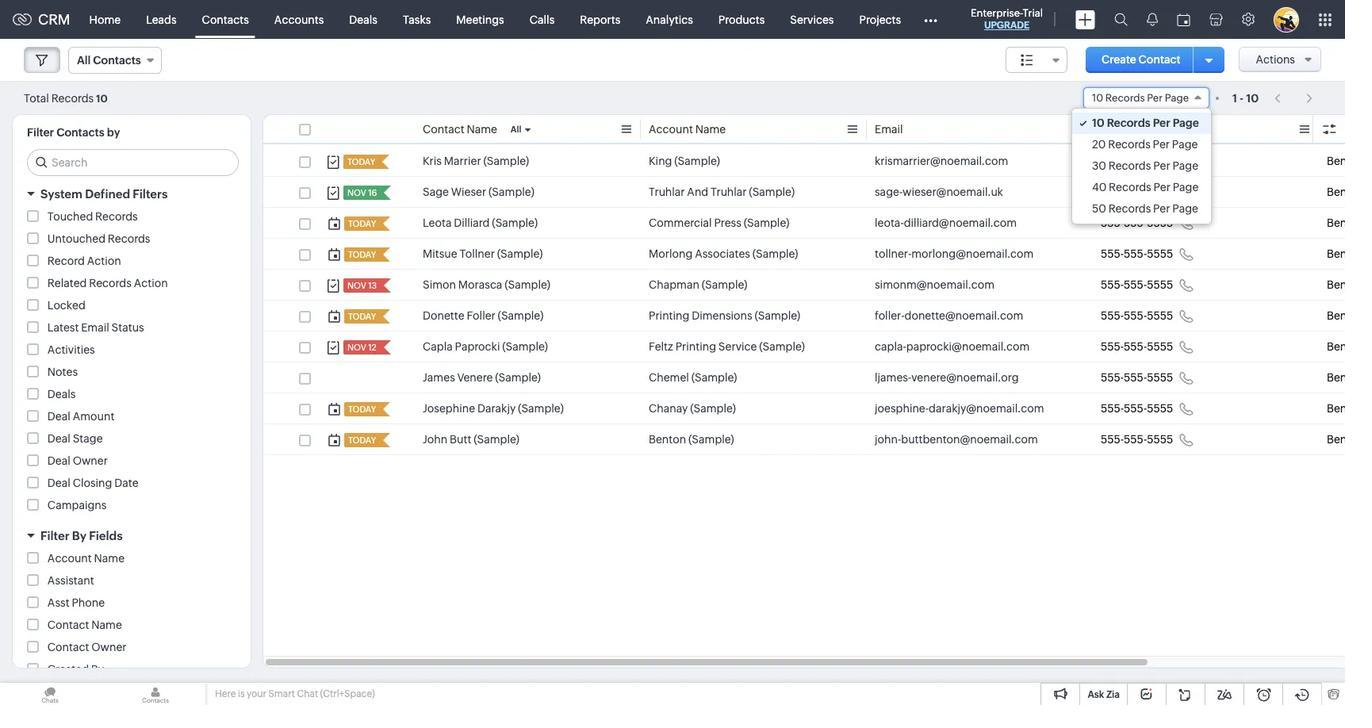 Task type: locate. For each thing, give the bounding box(es) containing it.
1 deal from the top
[[47, 410, 70, 423]]

0 vertical spatial 10 records per page
[[1093, 92, 1190, 104]]

1 horizontal spatial account name
[[649, 123, 726, 136]]

today for leota dilliard (sample)
[[348, 219, 376, 229]]

records up 20 records per page option
[[1108, 117, 1151, 129]]

deals left tasks
[[349, 13, 378, 26]]

(sample) right morasca
[[505, 279, 551, 291]]

today link left john
[[344, 433, 378, 448]]

555-
[[1101, 155, 1125, 167], [1125, 155, 1148, 167], [1101, 186, 1125, 198], [1125, 186, 1148, 198], [1101, 217, 1125, 229], [1125, 217, 1148, 229], [1101, 248, 1125, 260], [1125, 248, 1148, 260], [1101, 279, 1125, 291], [1125, 279, 1148, 291], [1101, 309, 1125, 322], [1125, 309, 1148, 322], [1101, 340, 1125, 353], [1125, 340, 1148, 353], [1101, 371, 1125, 384], [1125, 371, 1148, 384], [1101, 402, 1125, 415], [1125, 402, 1148, 415], [1101, 433, 1125, 446], [1125, 433, 1148, 446]]

nov left 12
[[348, 343, 367, 352]]

row group
[[263, 146, 1346, 456]]

7 5555 from the top
[[1148, 340, 1174, 353]]

printing dimensions (sample)
[[649, 309, 801, 322]]

10 records per page up 10 records per page option
[[1093, 92, 1190, 104]]

today link down nov 12 link
[[344, 402, 378, 417]]

(sample) right tollner
[[497, 248, 543, 260]]

1 vertical spatial filter
[[40, 529, 69, 543]]

deals down the notes
[[47, 388, 76, 401]]

30
[[1093, 160, 1107, 172]]

chemel (sample) link
[[649, 370, 738, 386]]

contacts for all contacts
[[93, 54, 141, 67]]

deal down deal stage on the left
[[47, 455, 70, 467]]

donette@noemail.com
[[905, 309, 1024, 322]]

1 vertical spatial phone
[[72, 597, 105, 609]]

action up status
[[134, 277, 168, 290]]

per up the 20 records per page
[[1154, 117, 1171, 129]]

defined
[[85, 187, 130, 201]]

today link up 'nov 13' 'link'
[[344, 248, 378, 262]]

0 vertical spatial action
[[87, 255, 121, 267]]

owner up "closing"
[[73, 455, 108, 467]]

1 horizontal spatial by
[[91, 663, 104, 676]]

1 vertical spatial all
[[511, 125, 522, 134]]

records down 20 records per page option
[[1109, 160, 1152, 172]]

simonm@noemail.com
[[875, 279, 995, 291]]

1 horizontal spatial all
[[511, 125, 522, 134]]

today up 'nov 13'
[[348, 250, 376, 259]]

contacts link
[[189, 0, 262, 38]]

records down record action
[[89, 277, 132, 290]]

contacts for filter contacts by
[[57, 126, 104, 139]]

truhlar left and
[[649, 186, 685, 198]]

555-555-5555 for dilliard@noemail.com
[[1101, 217, 1174, 229]]

1 vertical spatial 10 records per page
[[1093, 117, 1200, 129]]

2 5555 from the top
[[1148, 186, 1174, 198]]

deal owner
[[47, 455, 108, 467]]

contacts
[[202, 13, 249, 26], [93, 54, 141, 67], [57, 126, 104, 139]]

wieser@noemail.uk
[[903, 186, 1004, 198]]

leota
[[423, 217, 452, 229]]

deal up campaigns
[[47, 477, 70, 490]]

contact inside button
[[1139, 53, 1181, 66]]

nov for simon
[[348, 281, 367, 290]]

by for filter
[[72, 529, 86, 543]]

notes
[[47, 366, 78, 379]]

sage wieser (sample) link
[[423, 184, 535, 200]]

meetings
[[457, 13, 504, 26]]

by down contact owner
[[91, 663, 104, 676]]

(sample) up commercial press (sample)
[[749, 186, 795, 198]]

ben for paprocki@noemail.com
[[1328, 340, 1346, 353]]

profile image
[[1274, 7, 1300, 32]]

filter for filter by fields
[[40, 529, 69, 543]]

8 5555 from the top
[[1148, 371, 1174, 384]]

Other Modules field
[[914, 7, 948, 32]]

13
[[368, 281, 377, 290]]

page down 30 records per page at the right top of the page
[[1173, 181, 1199, 194]]

email right "latest"
[[81, 321, 109, 334]]

3 5555 from the top
[[1148, 217, 1174, 229]]

touched
[[47, 210, 93, 223]]

analytics link
[[633, 0, 706, 38]]

today link up nov 16 link
[[344, 155, 377, 169]]

2 10 records per page from the top
[[1093, 117, 1200, 129]]

4 ben from the top
[[1328, 248, 1346, 260]]

name down fields
[[94, 552, 125, 565]]

(sample) up and
[[675, 155, 721, 167]]

10 inside option
[[1093, 117, 1105, 129]]

today for john butt (sample)
[[348, 436, 376, 445]]

(sample) inside "link"
[[753, 248, 799, 260]]

0 horizontal spatial all
[[77, 54, 91, 67]]

today up nov 16 link
[[348, 157, 375, 167]]

today link down nov 16 link
[[344, 217, 378, 231]]

deals link
[[337, 0, 390, 38]]

20
[[1093, 138, 1107, 151]]

morlong associates (sample)
[[649, 248, 799, 260]]

(sample) right the associates
[[753, 248, 799, 260]]

5555 for donette@noemail.com
[[1148, 309, 1174, 322]]

10 down create
[[1093, 92, 1104, 104]]

benton
[[649, 433, 687, 446]]

3 555-555-5555 from the top
[[1101, 217, 1174, 229]]

james venere (sample)
[[423, 371, 541, 384]]

per up 40 records per page
[[1154, 160, 1171, 172]]

10 up by
[[96, 92, 108, 104]]

1 vertical spatial contacts
[[93, 54, 141, 67]]

0 vertical spatial by
[[72, 529, 86, 543]]

5 555-555-5555 from the top
[[1101, 279, 1174, 291]]

contacts image
[[106, 683, 206, 705]]

name up contact owner
[[91, 619, 122, 632]]

per up 30 records per page at the right top of the page
[[1154, 138, 1171, 151]]

4 555-555-5555 from the top
[[1101, 248, 1174, 260]]

josephine
[[423, 402, 475, 415]]

contacts right leads
[[202, 13, 249, 26]]

owner up created by
[[91, 641, 127, 654]]

here
[[215, 689, 236, 700]]

page up 30 records per page at the right top of the page
[[1173, 138, 1199, 151]]

1 vertical spatial owner
[[91, 641, 127, 654]]

2 vertical spatial contacts
[[57, 126, 104, 139]]

1 horizontal spatial action
[[134, 277, 168, 290]]

4 5555 from the top
[[1148, 248, 1174, 260]]

page up 40 records per page
[[1173, 160, 1199, 172]]

1 vertical spatial printing
[[676, 340, 717, 353]]

mitsue
[[423, 248, 458, 260]]

page up the 20 records per page
[[1173, 117, 1200, 129]]

truhlar
[[649, 186, 685, 198], [711, 186, 747, 198]]

all
[[77, 54, 91, 67], [511, 125, 522, 134]]

feltz printing service (sample)
[[649, 340, 805, 353]]

contacts left by
[[57, 126, 104, 139]]

5 5555 from the top
[[1148, 279, 1174, 291]]

4 deal from the top
[[47, 477, 70, 490]]

1 vertical spatial account
[[47, 552, 92, 565]]

records up 10 records per page option
[[1106, 92, 1146, 104]]

joesphine-darakjy@noemail.com link
[[875, 401, 1045, 417]]

deal amount
[[47, 410, 115, 423]]

action up related records action
[[87, 255, 121, 267]]

555-555-5555
[[1101, 155, 1174, 167], [1101, 186, 1174, 198], [1101, 217, 1174, 229], [1101, 248, 1174, 260], [1101, 279, 1174, 291], [1101, 309, 1174, 322], [1101, 340, 1174, 353], [1101, 371, 1174, 384], [1101, 402, 1174, 415], [1101, 433, 1174, 446]]

10 right -
[[1247, 92, 1260, 104]]

filter for filter contacts by
[[27, 126, 54, 139]]

0 horizontal spatial truhlar
[[649, 186, 685, 198]]

foller-donette@noemail.com link
[[875, 308, 1024, 324]]

enterprise-
[[971, 7, 1023, 19]]

0 horizontal spatial action
[[87, 255, 121, 267]]

filter inside 'dropdown button'
[[40, 529, 69, 543]]

create menu image
[[1076, 10, 1096, 29]]

10 Records Per Page field
[[1084, 87, 1210, 109]]

email
[[875, 123, 904, 136], [81, 321, 109, 334]]

page for 50 records per page option
[[1173, 202, 1199, 215]]

1 horizontal spatial email
[[875, 123, 904, 136]]

action
[[87, 255, 121, 267], [134, 277, 168, 290]]

0 vertical spatial owner
[[73, 455, 108, 467]]

filter
[[27, 126, 54, 139], [40, 529, 69, 543]]

phone up 20
[[1101, 123, 1135, 136]]

all for all
[[511, 125, 522, 134]]

deal closing date
[[47, 477, 139, 490]]

per for 40 records per page option on the right top of the page
[[1154, 181, 1171, 194]]

1 vertical spatial deals
[[47, 388, 76, 401]]

10 records per page
[[1093, 92, 1190, 104], [1093, 117, 1200, 129]]

by
[[72, 529, 86, 543], [91, 663, 104, 676]]

contact name up contact owner
[[47, 619, 122, 632]]

page inside field
[[1165, 92, 1190, 104]]

simon morasca (sample) link
[[423, 277, 551, 293]]

status
[[112, 321, 144, 334]]

1 vertical spatial action
[[134, 277, 168, 290]]

chapman (sample) link
[[649, 277, 748, 293]]

account
[[649, 123, 693, 136], [47, 552, 92, 565]]

10 ben from the top
[[1328, 433, 1346, 446]]

9 555-555-5555 from the top
[[1101, 402, 1174, 415]]

0 horizontal spatial account name
[[47, 552, 125, 565]]

list box
[[1073, 109, 1212, 224]]

all up "kris marrier (sample)"
[[511, 125, 522, 134]]

contact right create
[[1139, 53, 1181, 66]]

1 truhlar from the left
[[649, 186, 685, 198]]

printing up chemel (sample)
[[676, 340, 717, 353]]

0 horizontal spatial account
[[47, 552, 92, 565]]

email up krismarrier@noemail.com link
[[875, 123, 904, 136]]

chanay (sample)
[[649, 402, 736, 415]]

records down 10 records per page option
[[1109, 138, 1151, 151]]

10 5555 from the top
[[1148, 433, 1174, 446]]

chemel
[[649, 371, 690, 384]]

king
[[649, 155, 673, 167]]

0 vertical spatial deals
[[349, 13, 378, 26]]

records down 40 records per page option on the right top of the page
[[1109, 202, 1152, 215]]

3 ben from the top
[[1328, 217, 1346, 229]]

6 5555 from the top
[[1148, 309, 1174, 322]]

7 ben from the top
[[1328, 340, 1346, 353]]

deal for deal amount
[[47, 410, 70, 423]]

benton (sample)
[[649, 433, 735, 446]]

3 deal from the top
[[47, 455, 70, 467]]

10 records per page option
[[1073, 113, 1212, 134]]

page up 10 records per page option
[[1165, 92, 1190, 104]]

list box containing 10 records per page
[[1073, 109, 1212, 224]]

leads
[[146, 13, 177, 26]]

(sample) up sage wieser (sample) link
[[484, 155, 529, 167]]

nov left 16
[[348, 188, 367, 198]]

50 records per page
[[1093, 202, 1199, 215]]

2 ben from the top
[[1328, 186, 1346, 198]]

5555 for paprocki@noemail.com
[[1148, 340, 1174, 353]]

2 truhlar from the left
[[711, 186, 747, 198]]

contact name
[[423, 123, 498, 136], [47, 619, 122, 632]]

1 555-555-5555 from the top
[[1101, 155, 1174, 167]]

3 nov from the top
[[348, 343, 367, 352]]

per down 40 records per page
[[1154, 202, 1171, 215]]

josephine darakjy (sample) link
[[423, 401, 564, 417]]

1 vertical spatial nov
[[348, 281, 367, 290]]

1 vertical spatial email
[[81, 321, 109, 334]]

nov left 13
[[348, 281, 367, 290]]

all inside field
[[77, 54, 91, 67]]

contacts inside field
[[93, 54, 141, 67]]

0 horizontal spatial by
[[72, 529, 86, 543]]

record action
[[47, 255, 121, 267]]

555-555-5555 for wieser@noemail.uk
[[1101, 186, 1174, 198]]

create
[[1102, 53, 1137, 66]]

0 vertical spatial all
[[77, 54, 91, 67]]

10 555-555-5555 from the top
[[1101, 433, 1174, 446]]

account name up king (sample) link
[[649, 123, 726, 136]]

2 555-555-5555 from the top
[[1101, 186, 1174, 198]]

search element
[[1105, 0, 1138, 39]]

555-555-5555 for buttbenton@noemail.com
[[1101, 433, 1174, 446]]

deal for deal closing date
[[47, 477, 70, 490]]

account name down filter by fields
[[47, 552, 125, 565]]

sage-wieser@noemail.uk link
[[875, 184, 1004, 200]]

0 vertical spatial nov
[[348, 188, 367, 198]]

morlong associates (sample) link
[[649, 246, 799, 262]]

50
[[1093, 202, 1107, 215]]

today for donette foller (sample)
[[348, 312, 376, 321]]

truhlar up the press
[[711, 186, 747, 198]]

0 horizontal spatial deals
[[47, 388, 76, 401]]

per up 10 records per page option
[[1148, 92, 1163, 104]]

today
[[348, 157, 375, 167], [348, 219, 376, 229], [348, 250, 376, 259], [348, 312, 376, 321], [348, 405, 376, 414], [348, 436, 376, 445]]

calendar image
[[1178, 13, 1191, 26]]

ben for donette@noemail.com
[[1328, 309, 1346, 322]]

deal stage
[[47, 432, 103, 445]]

tasks link
[[390, 0, 444, 38]]

555-555-5555 for morlong@noemail.com
[[1101, 248, 1174, 260]]

records down touched records
[[108, 233, 150, 245]]

nov inside 'link'
[[348, 281, 367, 290]]

by left fields
[[72, 529, 86, 543]]

navigation
[[1267, 86, 1322, 110]]

today down 'nov 13'
[[348, 312, 376, 321]]

8 ben from the top
[[1328, 371, 1346, 384]]

nov for capla
[[348, 343, 367, 352]]

deal up deal stage on the left
[[47, 410, 70, 423]]

6 ben from the top
[[1328, 309, 1346, 322]]

created
[[47, 663, 89, 676]]

filter down 'total'
[[27, 126, 54, 139]]

8 555-555-5555 from the top
[[1101, 371, 1174, 384]]

owner for deal owner
[[73, 455, 108, 467]]

account up assistant in the bottom left of the page
[[47, 552, 92, 565]]

home link
[[77, 0, 133, 38]]

row group containing kris marrier (sample)
[[263, 146, 1346, 456]]

1 horizontal spatial truhlar
[[711, 186, 747, 198]]

1 5555 from the top
[[1148, 155, 1174, 167]]

date
[[114, 477, 139, 490]]

search image
[[1115, 13, 1128, 26]]

deal for deal stage
[[47, 432, 70, 445]]

10 inside field
[[1093, 92, 1104, 104]]

(sample) down feltz printing service (sample)
[[692, 371, 738, 384]]

services
[[791, 13, 834, 26]]

0 vertical spatial phone
[[1101, 123, 1135, 136]]

16
[[368, 188, 377, 198]]

10 records per page up the 20 records per page
[[1093, 117, 1200, 129]]

today link for john
[[344, 433, 378, 448]]

donette
[[423, 309, 465, 322]]

filter down campaigns
[[40, 529, 69, 543]]

All Contacts field
[[68, 47, 162, 74]]

-
[[1240, 92, 1244, 104]]

0 vertical spatial contact name
[[423, 123, 498, 136]]

2 deal from the top
[[47, 432, 70, 445]]

printing down chapman
[[649, 309, 690, 322]]

0 horizontal spatial contact name
[[47, 619, 122, 632]]

today link down 'nov 13' 'link'
[[344, 309, 378, 324]]

None field
[[1006, 47, 1068, 73]]

ben for venere@noemail.org
[[1328, 371, 1346, 384]]

1 nov from the top
[[348, 188, 367, 198]]

simon morasca (sample)
[[423, 279, 551, 291]]

chemel (sample)
[[649, 371, 738, 384]]

Search text field
[[28, 150, 238, 175]]

ben
[[1328, 155, 1346, 167], [1328, 186, 1346, 198], [1328, 217, 1346, 229], [1328, 248, 1346, 260], [1328, 279, 1346, 291], [1328, 309, 1346, 322], [1328, 340, 1346, 353], [1328, 371, 1346, 384], [1328, 402, 1346, 415], [1328, 433, 1346, 446]]

1 horizontal spatial account
[[649, 123, 693, 136]]

truhlar and truhlar (sample)
[[649, 186, 795, 198]]

per down 30 records per page at the right top of the page
[[1154, 181, 1171, 194]]

6 555-555-5555 from the top
[[1101, 309, 1174, 322]]

2 vertical spatial nov
[[348, 343, 367, 352]]

ask
[[1088, 690, 1105, 701]]

contact name up marrier
[[423, 123, 498, 136]]

deals
[[349, 13, 378, 26], [47, 388, 76, 401]]

today link for leota
[[344, 217, 378, 231]]

1 vertical spatial by
[[91, 663, 104, 676]]

contacts down home
[[93, 54, 141, 67]]

size image
[[1021, 53, 1034, 67]]

0 vertical spatial filter
[[27, 126, 54, 139]]

all up total records 10
[[77, 54, 91, 67]]

2 nov from the top
[[348, 281, 367, 290]]

9 ben from the top
[[1328, 402, 1346, 415]]

contact up kris
[[423, 123, 465, 136]]

phone down assistant in the bottom left of the page
[[72, 597, 105, 609]]

today left john
[[348, 436, 376, 445]]

crm
[[38, 11, 70, 28]]

5555 for venere@noemail.org
[[1148, 371, 1174, 384]]

per inside "option"
[[1154, 160, 1171, 172]]

9 5555 from the top
[[1148, 402, 1174, 415]]

morlong@noemail.com
[[912, 248, 1034, 260]]

1 horizontal spatial contact name
[[423, 123, 498, 136]]

records down 30 records per page "option"
[[1109, 181, 1152, 194]]

1 vertical spatial account name
[[47, 552, 125, 565]]

today link
[[344, 155, 377, 169], [344, 217, 378, 231], [344, 248, 378, 262], [344, 309, 378, 324], [344, 402, 378, 417], [344, 433, 378, 448]]

7 555-555-5555 from the top
[[1101, 340, 1174, 353]]

10 records per page inside option
[[1093, 117, 1200, 129]]

555-555-5555 for venere@noemail.org
[[1101, 371, 1174, 384]]

signals image
[[1147, 13, 1159, 26]]

today down nov 12
[[348, 405, 376, 414]]

total records 10
[[24, 92, 108, 104]]

12
[[368, 343, 377, 352]]

simonm@noemail.com link
[[875, 277, 995, 293]]

(sample)
[[484, 155, 529, 167], [675, 155, 721, 167], [489, 186, 535, 198], [749, 186, 795, 198], [492, 217, 538, 229], [744, 217, 790, 229], [497, 248, 543, 260], [753, 248, 799, 260], [505, 279, 551, 291], [702, 279, 748, 291], [498, 309, 544, 322], [755, 309, 801, 322], [503, 340, 548, 353], [760, 340, 805, 353], [495, 371, 541, 384], [692, 371, 738, 384], [518, 402, 564, 415], [691, 402, 736, 415], [474, 433, 520, 446], [689, 433, 735, 446]]

1
[[1233, 92, 1238, 104]]

by inside 'dropdown button'
[[72, 529, 86, 543]]

(sample) up darakjy
[[495, 371, 541, 384]]

5 ben from the top
[[1328, 279, 1346, 291]]

page inside "option"
[[1173, 160, 1199, 172]]

10 up 20
[[1093, 117, 1105, 129]]

1 10 records per page from the top
[[1093, 92, 1190, 104]]

products
[[719, 13, 765, 26]]

today down nov 16
[[348, 219, 376, 229]]

chanay (sample) link
[[649, 401, 736, 417]]



Task type: describe. For each thing, give the bounding box(es) containing it.
signals element
[[1138, 0, 1168, 39]]

per for 50 records per page option
[[1154, 202, 1171, 215]]

ben for wieser@noemail.uk
[[1328, 186, 1346, 198]]

mitsue tollner (sample)
[[423, 248, 543, 260]]

ask zia
[[1088, 690, 1121, 701]]

darakjy@noemail.com
[[929, 402, 1045, 415]]

page for 10 records per page option
[[1173, 117, 1200, 129]]

leads link
[[133, 0, 189, 38]]

analytics
[[646, 13, 693, 26]]

0 horizontal spatial email
[[81, 321, 109, 334]]

(sample) down chanay (sample) link
[[689, 433, 735, 446]]

20 records per page option
[[1073, 134, 1212, 156]]

(sample) right the press
[[744, 217, 790, 229]]

king (sample)
[[649, 155, 721, 167]]

services link
[[778, 0, 847, 38]]

555-555-5555 for paprocki@noemail.com
[[1101, 340, 1174, 353]]

feltz
[[649, 340, 674, 353]]

by for created
[[91, 663, 104, 676]]

1 ben from the top
[[1328, 155, 1346, 167]]

per for 30 records per page "option"
[[1154, 160, 1171, 172]]

commercial press (sample) link
[[649, 215, 790, 231]]

zia
[[1107, 690, 1121, 701]]

your
[[247, 689, 267, 700]]

(sample) right wieser
[[489, 186, 535, 198]]

ben for darakjy@noemail.com
[[1328, 402, 1346, 415]]

10 inside total records 10
[[96, 92, 108, 104]]

today link for donette
[[344, 309, 378, 324]]

accounts
[[274, 13, 324, 26]]

calls link
[[517, 0, 568, 38]]

benton (sample) link
[[649, 432, 735, 448]]

(sample) up printing dimensions (sample) link
[[702, 279, 748, 291]]

records down defined
[[95, 210, 138, 223]]

contact up created
[[47, 641, 89, 654]]

name up "kris marrier (sample)"
[[467, 123, 498, 136]]

1 horizontal spatial deals
[[349, 13, 378, 26]]

total
[[24, 92, 49, 104]]

today for kris marrier (sample)
[[348, 157, 375, 167]]

truhlar and truhlar (sample) link
[[649, 184, 795, 200]]

0 vertical spatial account
[[649, 123, 693, 136]]

records inside 40 records per page option
[[1109, 181, 1152, 194]]

activities
[[47, 344, 95, 356]]

50 records per page option
[[1073, 198, 1212, 220]]

foller-
[[875, 309, 905, 322]]

darakjy
[[478, 402, 516, 415]]

today for josephine darakjy (sample)
[[348, 405, 376, 414]]

mitsue tollner (sample) link
[[423, 246, 543, 262]]

feltz printing service (sample) link
[[649, 339, 805, 355]]

foller
[[467, 309, 496, 322]]

(sample) right the service
[[760, 340, 805, 353]]

stage
[[73, 432, 103, 445]]

page for 20 records per page option
[[1173, 138, 1199, 151]]

ben for buttbenton@noemail.com
[[1328, 433, 1346, 446]]

leota-dilliard@noemail.com
[[875, 217, 1017, 229]]

sage-
[[875, 186, 903, 198]]

venere
[[458, 371, 493, 384]]

0 vertical spatial contacts
[[202, 13, 249, 26]]

(sample) right foller
[[498, 309, 544, 322]]

venere@noemail.org
[[912, 371, 1019, 384]]

(sample) right paprocki
[[503, 340, 548, 353]]

5555 for dilliard@noemail.com
[[1148, 217, 1174, 229]]

dilliard
[[454, 217, 490, 229]]

chanay
[[649, 402, 688, 415]]

asst phone
[[47, 597, 105, 609]]

tollner-morlong@noemail.com link
[[875, 246, 1034, 262]]

ben for dilliard@noemail.com
[[1328, 217, 1346, 229]]

nov 13
[[348, 281, 377, 290]]

tasks
[[403, 13, 431, 26]]

chapman (sample)
[[649, 279, 748, 291]]

latest email status
[[47, 321, 144, 334]]

leota-
[[875, 217, 904, 229]]

joesphine-darakjy@noemail.com
[[875, 402, 1045, 415]]

john
[[423, 433, 448, 446]]

meetings link
[[444, 0, 517, 38]]

30 records per page option
[[1073, 156, 1212, 177]]

today link for kris
[[344, 155, 377, 169]]

nov for sage
[[348, 188, 367, 198]]

morasca
[[459, 279, 503, 291]]

king (sample) link
[[649, 153, 721, 169]]

products link
[[706, 0, 778, 38]]

is
[[238, 689, 245, 700]]

30 records per page
[[1093, 160, 1199, 172]]

page for 30 records per page "option"
[[1173, 160, 1199, 172]]

closing
[[73, 477, 112, 490]]

donette foller (sample)
[[423, 309, 544, 322]]

records inside 50 records per page option
[[1109, 202, 1152, 215]]

leota dilliard (sample)
[[423, 217, 538, 229]]

ljames-venere@noemail.org link
[[875, 370, 1019, 386]]

ben for morlong@noemail.com
[[1328, 248, 1346, 260]]

(ctrl+space)
[[320, 689, 375, 700]]

555-555-5555 for darakjy@noemail.com
[[1101, 402, 1174, 415]]

10 records per page inside field
[[1093, 92, 1190, 104]]

5555 for wieser@noemail.uk
[[1148, 186, 1174, 198]]

printing dimensions (sample) link
[[649, 308, 801, 324]]

home
[[89, 13, 121, 26]]

john butt (sample) link
[[423, 432, 520, 448]]

40 records per page option
[[1073, 177, 1212, 198]]

donette foller (sample) link
[[423, 308, 544, 324]]

campaigns
[[47, 499, 107, 512]]

capla
[[423, 340, 453, 353]]

create menu element
[[1067, 0, 1105, 38]]

page for 40 records per page option on the right top of the page
[[1173, 181, 1199, 194]]

enterprise-trial upgrade
[[971, 7, 1044, 31]]

kris marrier (sample)
[[423, 155, 529, 167]]

actions
[[1257, 53, 1296, 66]]

krismarrier@noemail.com
[[875, 155, 1009, 167]]

(sample) up the service
[[755, 309, 801, 322]]

today link for mitsue
[[344, 248, 378, 262]]

capla-paprocki@noemail.com
[[875, 340, 1030, 353]]

commercial press (sample)
[[649, 217, 790, 229]]

1 - 10
[[1233, 92, 1260, 104]]

owner for contact owner
[[91, 641, 127, 654]]

nov 12 link
[[344, 340, 378, 355]]

james
[[423, 371, 455, 384]]

profile element
[[1265, 0, 1309, 38]]

kris marrier (sample) link
[[423, 153, 529, 169]]

555-555-5555 for donette@noemail.com
[[1101, 309, 1174, 322]]

krismarrier@noemail.com link
[[875, 153, 1009, 169]]

con
[[1328, 123, 1346, 136]]

per inside field
[[1148, 92, 1163, 104]]

today link for josephine
[[344, 402, 378, 417]]

printing inside 'link'
[[676, 340, 717, 353]]

0 horizontal spatial phone
[[72, 597, 105, 609]]

(sample) down chemel (sample)
[[691, 402, 736, 415]]

contact owner
[[47, 641, 127, 654]]

leota-dilliard@noemail.com link
[[875, 215, 1017, 231]]

today for mitsue tollner (sample)
[[348, 250, 376, 259]]

john-buttbenton@noemail.com
[[875, 433, 1039, 446]]

name up king (sample) link
[[696, 123, 726, 136]]

all contacts
[[77, 54, 141, 67]]

untouched
[[47, 233, 106, 245]]

paprocki@noemail.com
[[907, 340, 1030, 353]]

capla paprocki (sample) link
[[423, 339, 548, 355]]

0 vertical spatial account name
[[649, 123, 726, 136]]

system defined filters
[[40, 187, 168, 201]]

5555 for morlong@noemail.com
[[1148, 248, 1174, 260]]

asst
[[47, 597, 70, 609]]

(sample) right dilliard
[[492, 217, 538, 229]]

dimensions
[[692, 309, 753, 322]]

records inside 30 records per page "option"
[[1109, 160, 1152, 172]]

(sample) right darakjy
[[518, 402, 564, 415]]

records inside 20 records per page option
[[1109, 138, 1151, 151]]

0 vertical spatial printing
[[649, 309, 690, 322]]

untouched records
[[47, 233, 150, 245]]

1 vertical spatial contact name
[[47, 619, 122, 632]]

all for all contacts
[[77, 54, 91, 67]]

5555 for buttbenton@noemail.com
[[1148, 433, 1174, 446]]

chats image
[[0, 683, 100, 705]]

1 horizontal spatial phone
[[1101, 123, 1135, 136]]

by
[[107, 126, 120, 139]]

deal for deal owner
[[47, 455, 70, 467]]

per for 10 records per page option
[[1154, 117, 1171, 129]]

records inside 10 records per page option
[[1108, 117, 1151, 129]]

contact down asst phone
[[47, 619, 89, 632]]

5555 for darakjy@noemail.com
[[1148, 402, 1174, 415]]

records up filter contacts by
[[51, 92, 94, 104]]

per for 20 records per page option
[[1154, 138, 1171, 151]]

(sample) down darakjy
[[474, 433, 520, 446]]

0 vertical spatial email
[[875, 123, 904, 136]]

records inside 10 records per page field
[[1106, 92, 1146, 104]]

dilliard@noemail.com
[[904, 217, 1017, 229]]



Task type: vqa. For each thing, say whether or not it's contained in the screenshot.
the Actions
yes



